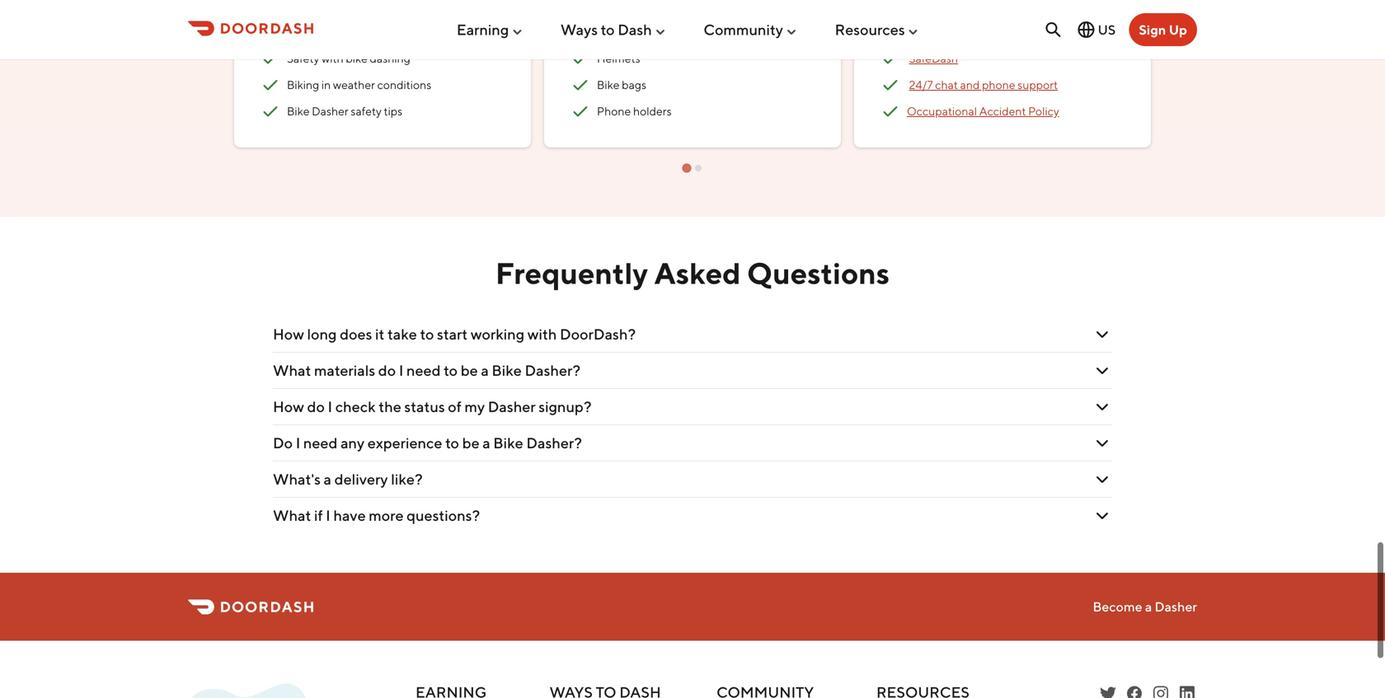 Task type: describe. For each thing, give the bounding box(es) containing it.
chevron down image for what's a delivery like?
[[1093, 470, 1113, 490]]

check mark image for bike dasher safety tips
[[261, 101, 280, 121]]

asked
[[654, 256, 741, 291]]

holders
[[633, 104, 672, 118]]

does
[[340, 326, 372, 343]]

questions?
[[407, 507, 480, 525]]

my
[[465, 398, 485, 416]]

chevron down image for dasher?
[[1093, 434, 1113, 453]]

tips inside tips to learn about:
[[484, 2, 502, 16]]

to for what materials do i need to be a bike dasher?
[[444, 362, 458, 380]]

become a dasher link
[[1093, 599, 1198, 615]]

check mark image for safety with bike dashing
[[261, 48, 280, 68]]

what for what if i have more questions?
[[273, 507, 311, 525]]

24/7
[[910, 78, 933, 91]]

i down take
[[399, 362, 404, 380]]

earning link
[[457, 14, 524, 45]]

community link
[[704, 14, 798, 45]]

helmets
[[597, 51, 641, 65]]

do i need any experience to be a bike dasher?
[[273, 434, 582, 452]]

with inside know before you go region
[[322, 51, 344, 65]]

to for do i need any experience to be a bike dasher?
[[445, 434, 459, 452]]

about:
[[302, 20, 335, 33]]

it
[[375, 326, 385, 343]]

conditions
[[377, 78, 432, 91]]

check mark image for biking in weather conditions
[[261, 75, 280, 95]]

1 vertical spatial need
[[303, 434, 338, 452]]

us
[[1098, 22, 1116, 38]]

occupational accident policy
[[907, 104, 1060, 118]]

and inside like the below, and more!
[[606, 20, 626, 33]]

questions
[[747, 256, 890, 291]]

in
[[322, 78, 331, 91]]

sign up button
[[1130, 13, 1198, 46]]

learn
[[273, 20, 299, 33]]

linkedin link
[[1178, 684, 1198, 699]]

bike dasher safety tips
[[287, 104, 403, 118]]

phone
[[597, 104, 631, 118]]

24/7 chat and phone support
[[910, 78, 1058, 91]]

biking in weather conditions
[[287, 78, 432, 91]]

if
[[314, 507, 323, 525]]

doordash for merchants image
[[188, 684, 330, 699]]

1 horizontal spatial dasher
[[488, 398, 536, 416]]

community
[[704, 21, 784, 38]]

start
[[437, 326, 468, 343]]

0 vertical spatial need
[[407, 362, 441, 380]]

up
[[1169, 22, 1188, 38]]

become
[[1093, 599, 1143, 615]]

1 vertical spatial the
[[379, 398, 402, 416]]

4 chevron down image from the top
[[1093, 506, 1113, 526]]

linkedin image
[[1178, 684, 1198, 699]]

check mark image for helmets
[[571, 48, 591, 68]]

what materials do i need to be a bike dasher?
[[273, 362, 581, 380]]

2 horizontal spatial dasher
[[1155, 599, 1198, 615]]

phone holders
[[597, 104, 672, 118]]

materials
[[314, 362, 375, 380]]

safedash
[[910, 51, 959, 65]]

like?
[[391, 471, 423, 488]]

below,
[[571, 20, 604, 33]]

be for need
[[461, 362, 478, 380]]

resources link
[[835, 14, 920, 45]]

working
[[471, 326, 525, 343]]

1 vertical spatial and
[[961, 78, 980, 91]]

dash
[[618, 21, 652, 38]]

do
[[273, 434, 293, 452]]

dasher? for do i need any experience to be a bike dasher?
[[527, 434, 582, 452]]

occupational accident policy link
[[907, 104, 1060, 118]]

dasher? for what materials do i need to be a bike dasher?
[[525, 362, 581, 380]]

globe line image
[[1077, 20, 1097, 40]]

chevron down image for signup?
[[1093, 397, 1113, 417]]

1 vertical spatial tips
[[384, 104, 403, 118]]

instagram link
[[1152, 684, 1171, 699]]

a up my
[[481, 362, 489, 380]]

how do i check the status of my dasher signup?
[[273, 398, 592, 416]]

resources
[[835, 21, 905, 38]]

facebook image
[[1125, 684, 1145, 699]]

select a slide to show tab list
[[228, 160, 1158, 174]]

bags
[[622, 78, 647, 91]]

occupational
[[907, 104, 978, 118]]

a down my
[[483, 434, 491, 452]]

i right if
[[326, 507, 331, 525]]

what for what materials do i need to be a bike dasher?
[[273, 362, 311, 380]]

long
[[307, 326, 337, 343]]

check mark image down the sign up button on the right top of page
[[1191, 48, 1211, 68]]

biking
[[287, 78, 319, 91]]

accident
[[980, 104, 1027, 118]]

delivery
[[335, 471, 388, 488]]



Task type: vqa. For each thing, say whether or not it's contained in the screenshot.
and within like the below, and more!
yes



Task type: locate. For each thing, give the bounding box(es) containing it.
check mark image left phone
[[571, 101, 591, 121]]

with
[[322, 51, 344, 65], [528, 326, 557, 343]]

any
[[341, 434, 365, 452]]

0 vertical spatial the
[[782, 2, 799, 16]]

2 chevron down image from the top
[[1093, 470, 1113, 490]]

2 vertical spatial dasher
[[1155, 599, 1198, 615]]

0 vertical spatial dasher
[[312, 104, 349, 118]]

what if i have more questions?
[[273, 507, 480, 525]]

0 horizontal spatial need
[[303, 434, 338, 452]]

2 what from the top
[[273, 507, 311, 525]]

tips right "safety" on the left top of the page
[[384, 104, 403, 118]]

a right become
[[1146, 599, 1153, 615]]

tips up earning
[[484, 2, 502, 16]]

safedash link
[[910, 51, 959, 65]]

twitter link
[[1099, 684, 1119, 699]]

dasher?
[[525, 362, 581, 380], [527, 434, 582, 452]]

the inside like the below, and more!
[[782, 2, 799, 16]]

check mark image left biking
[[261, 75, 280, 95]]

sign
[[1139, 22, 1167, 38]]

1 horizontal spatial with
[[528, 326, 557, 343]]

0 vertical spatial do
[[378, 362, 396, 380]]

how up do
[[273, 398, 304, 416]]

1 horizontal spatial the
[[782, 2, 799, 16]]

what's
[[273, 471, 321, 488]]

0 vertical spatial dasher?
[[525, 362, 581, 380]]

check mark image down resources link
[[881, 48, 901, 68]]

i left check
[[328, 398, 333, 416]]

check
[[335, 398, 376, 416]]

status
[[405, 398, 445, 416]]

0 vertical spatial and
[[606, 20, 626, 33]]

0 horizontal spatial do
[[307, 398, 325, 416]]

do left check
[[307, 398, 325, 416]]

how for how long does it take to start working with doordash?
[[273, 326, 304, 343]]

check mark image down ways
[[571, 48, 591, 68]]

facebook link
[[1125, 684, 1145, 699]]

phone
[[982, 78, 1016, 91]]

dasher? up signup?
[[525, 362, 581, 380]]

1 vertical spatial what
[[273, 507, 311, 525]]

support
[[1018, 78, 1058, 91]]

how left long
[[273, 326, 304, 343]]

become a dasher
[[1093, 599, 1198, 615]]

1 vertical spatial with
[[528, 326, 557, 343]]

a right what's
[[324, 471, 332, 488]]

dashing
[[370, 51, 411, 65]]

take
[[388, 326, 417, 343]]

with right working on the top of page
[[528, 326, 557, 343]]

1 chevron down image from the top
[[1093, 325, 1113, 345]]

how for how do i check the status of my dasher signup?
[[273, 398, 304, 416]]

dasher right become
[[1155, 599, 1198, 615]]

sign up
[[1139, 22, 1188, 38]]

like
[[762, 2, 780, 16]]

chevron down image for what materials do i need to be a bike dasher?
[[1093, 361, 1113, 381]]

dasher inside know before you go region
[[312, 104, 349, 118]]

safety
[[351, 104, 382, 118]]

to inside tips to learn about:
[[261, 20, 271, 33]]

0 vertical spatial what
[[273, 362, 311, 380]]

to down start
[[444, 362, 458, 380]]

0 horizontal spatial the
[[379, 398, 402, 416]]

know before you go region
[[228, 0, 1386, 174]]

what left if
[[273, 507, 311, 525]]

do
[[378, 362, 396, 380], [307, 398, 325, 416]]

0 horizontal spatial dasher
[[312, 104, 349, 118]]

to down of
[[445, 434, 459, 452]]

with left bike
[[322, 51, 344, 65]]

1 vertical spatial chevron down image
[[1093, 470, 1113, 490]]

1 chevron down image from the top
[[1093, 361, 1113, 381]]

what's a delivery like?
[[273, 471, 423, 488]]

check mark image
[[261, 48, 280, 68], [1191, 48, 1211, 68], [571, 75, 591, 95], [261, 101, 280, 121], [881, 101, 901, 121]]

earning
[[457, 21, 509, 38]]

experience
[[368, 434, 443, 452]]

chevron down image
[[1093, 361, 1113, 381], [1093, 470, 1113, 490]]

need left any
[[303, 434, 338, 452]]

to
[[261, 20, 271, 33], [601, 21, 615, 38], [420, 326, 434, 343], [444, 362, 458, 380], [445, 434, 459, 452]]

dasher
[[312, 104, 349, 118], [488, 398, 536, 416], [1155, 599, 1198, 615]]

24/7 chat and phone support link
[[910, 78, 1058, 91]]

to for how long does it take to start working with doordash?
[[420, 326, 434, 343]]

to right take
[[420, 326, 434, 343]]

how long does it take to start working with doordash?
[[273, 326, 636, 343]]

1 horizontal spatial and
[[961, 78, 980, 91]]

check mark image
[[571, 48, 591, 68], [881, 48, 901, 68], [261, 75, 280, 95], [881, 75, 901, 95], [571, 101, 591, 121]]

bike bags
[[597, 78, 649, 91]]

and
[[606, 20, 626, 33], [961, 78, 980, 91]]

1 vertical spatial dasher?
[[527, 434, 582, 452]]

chat
[[936, 78, 958, 91]]

and right chat
[[961, 78, 980, 91]]

be for experience
[[462, 434, 480, 452]]

0 vertical spatial with
[[322, 51, 344, 65]]

weather
[[333, 78, 375, 91]]

1 horizontal spatial tips
[[484, 2, 502, 16]]

check mark image left safety
[[261, 48, 280, 68]]

twitter image
[[1099, 684, 1119, 699]]

need up status
[[407, 362, 441, 380]]

1 vertical spatial be
[[462, 434, 480, 452]]

to left learn
[[261, 20, 271, 33]]

0 vertical spatial how
[[273, 326, 304, 343]]

doordash?
[[560, 326, 636, 343]]

0 vertical spatial chevron down image
[[1093, 361, 1113, 381]]

dasher? down signup?
[[527, 434, 582, 452]]

bike
[[346, 51, 368, 65]]

have
[[334, 507, 366, 525]]

safety with bike dashing
[[287, 51, 411, 65]]

more
[[369, 507, 404, 525]]

check mark image left 24/7
[[881, 75, 901, 95]]

chevron down image for doordash?
[[1093, 325, 1113, 345]]

need
[[407, 362, 441, 380], [303, 434, 338, 452]]

0 horizontal spatial and
[[606, 20, 626, 33]]

be down my
[[462, 434, 480, 452]]

1 horizontal spatial do
[[378, 362, 396, 380]]

check mark image left occupational
[[881, 101, 901, 121]]

dasher down in
[[312, 104, 349, 118]]

the
[[782, 2, 799, 16], [379, 398, 402, 416]]

check mark image for bike bags
[[571, 75, 591, 95]]

1 what from the top
[[273, 362, 311, 380]]

2 chevron down image from the top
[[1093, 397, 1113, 417]]

the right check
[[379, 398, 402, 416]]

ways to dash
[[561, 21, 652, 38]]

1 vertical spatial how
[[273, 398, 304, 416]]

what
[[273, 362, 311, 380], [273, 507, 311, 525]]

a
[[481, 362, 489, 380], [483, 434, 491, 452], [324, 471, 332, 488], [1146, 599, 1153, 615]]

to left dash
[[601, 21, 615, 38]]

0 horizontal spatial with
[[322, 51, 344, 65]]

safety
[[287, 51, 320, 65]]

check mark image left the bike bags
[[571, 75, 591, 95]]

what down long
[[273, 362, 311, 380]]

i right do
[[296, 434, 301, 452]]

bike
[[597, 78, 620, 91], [287, 104, 310, 118], [492, 362, 522, 380], [494, 434, 524, 452]]

1 how from the top
[[273, 326, 304, 343]]

0 horizontal spatial tips
[[384, 104, 403, 118]]

3 chevron down image from the top
[[1093, 434, 1113, 453]]

ways to dash link
[[561, 14, 667, 45]]

ways
[[561, 21, 598, 38]]

0 vertical spatial tips
[[484, 2, 502, 16]]

frequently asked questions
[[496, 256, 890, 291]]

check mark image left bike dasher safety tips
[[261, 101, 280, 121]]

check mark image for phone holders
[[571, 101, 591, 121]]

i
[[399, 362, 404, 380], [328, 398, 333, 416], [296, 434, 301, 452], [326, 507, 331, 525]]

of
[[448, 398, 462, 416]]

instagram image
[[1152, 684, 1171, 699]]

tips
[[484, 2, 502, 16], [384, 104, 403, 118]]

more!
[[628, 20, 659, 33]]

dasher right my
[[488, 398, 536, 416]]

and left "more!"
[[606, 20, 626, 33]]

1 vertical spatial dasher
[[488, 398, 536, 416]]

be up my
[[461, 362, 478, 380]]

policy
[[1029, 104, 1060, 118]]

frequently
[[496, 256, 648, 291]]

the right like
[[782, 2, 799, 16]]

signup?
[[539, 398, 592, 416]]

tips to learn about:
[[261, 2, 502, 33]]

1 horizontal spatial need
[[407, 362, 441, 380]]

0 vertical spatial be
[[461, 362, 478, 380]]

chevron down image
[[1093, 325, 1113, 345], [1093, 397, 1113, 417], [1093, 434, 1113, 453], [1093, 506, 1113, 526]]

do down it
[[378, 362, 396, 380]]

1 vertical spatial do
[[307, 398, 325, 416]]

2 how from the top
[[273, 398, 304, 416]]

like the below, and more!
[[571, 2, 799, 33]]



